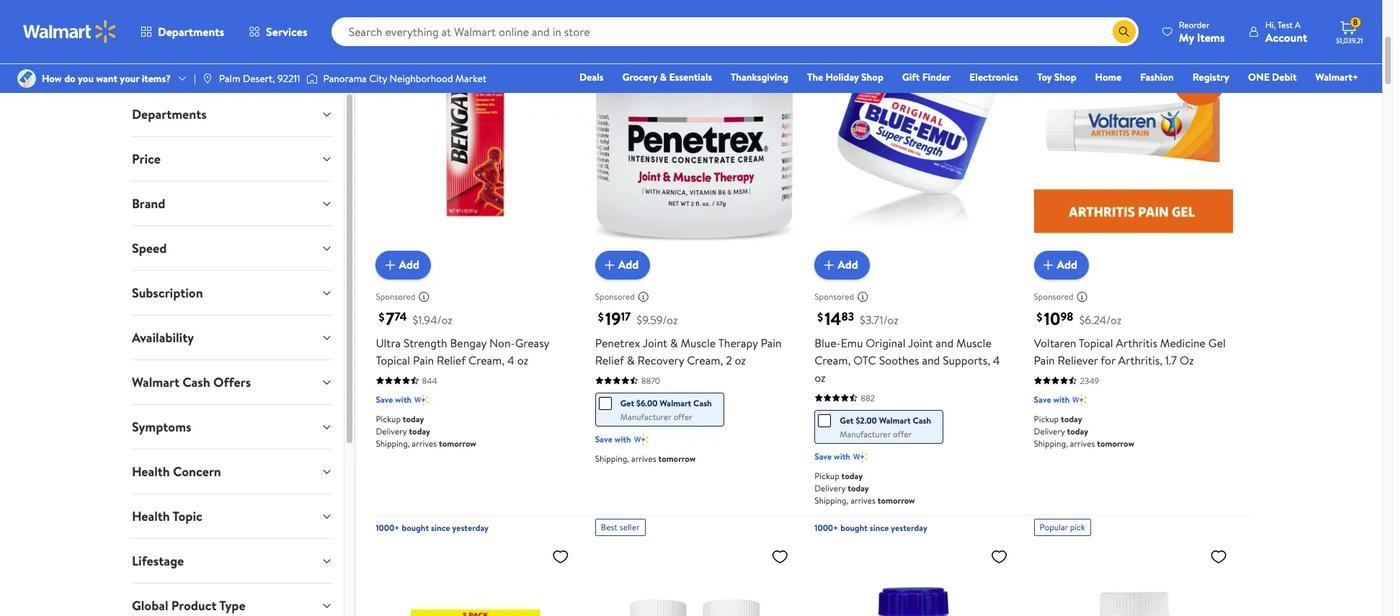 Task type: locate. For each thing, give the bounding box(es) containing it.
relief inside $ 19 17 $9.59/oz penetrex joint & muscle therapy pain relief & recovery cream, 2 oz
[[595, 352, 624, 368]]

blue-
[[815, 335, 841, 351]]

$ inside $ 19 17 $9.59/oz penetrex joint & muscle therapy pain relief & recovery cream, 2 oz
[[598, 309, 604, 325]]

otc
[[853, 352, 876, 368]]

1 horizontal spatial get
[[840, 414, 854, 426]]

$ left 7
[[379, 309, 384, 325]]

bought
[[402, 522, 429, 534], [840, 522, 868, 534]]

sponsored up 19
[[595, 291, 635, 303]]

yesterday up 'equate ibuprofen tablets 200 mg, pain reliever/fever reducer, 2 pack, 200 count' image on the left bottom of page
[[452, 522, 489, 534]]

walmart plus image up shipping, arrives tomorrow
[[634, 432, 648, 447]]

4 down non-
[[507, 352, 514, 368]]

walmart right $6.00
[[660, 397, 691, 409]]

topical inside $ 10 98 $6.24/oz voltaren topical arthritis medicine gel pain reliever for arthritis, 1.7 oz
[[1079, 335, 1113, 351]]

concern
[[173, 463, 221, 481]]

shop right toy at the right of page
[[1054, 70, 1076, 84]]

health for health concern
[[132, 463, 170, 481]]

walmart plus image down $2.00
[[853, 449, 868, 464]]

walmart up symptoms
[[132, 373, 179, 391]]

2 1000+ from the left
[[815, 522, 838, 534]]

account
[[1265, 29, 1307, 45]]

relief down penetrex in the left bottom of the page
[[595, 352, 624, 368]]

add button up 98
[[1034, 251, 1089, 279]]

add $2.00 reward walmart plus, element
[[818, 413, 931, 428]]

walmart plus image down 844
[[415, 393, 429, 407]]

walmart plus image
[[1073, 393, 1087, 407], [634, 432, 648, 447]]

voltaren topical arthritis medicine gel pain reliever for arthritis, 1.7 oz image
[[1034, 0, 1233, 268]]

relief down bengay on the left bottom of page
[[437, 352, 466, 368]]

2 1000+ bought since yesterday from the left
[[815, 522, 927, 534]]

0 horizontal spatial oz
[[517, 352, 528, 368]]

cash inside walmart cash offers dropdown button
[[182, 373, 210, 391]]

4 right supports,
[[993, 352, 1000, 368]]

0 vertical spatial cash
[[182, 373, 210, 391]]

1 vertical spatial walmart plus image
[[634, 432, 648, 447]]

add up 17
[[618, 257, 639, 273]]

cream, down non-
[[469, 352, 505, 368]]

add button up 83
[[815, 251, 870, 279]]

1 vertical spatial topical
[[376, 352, 410, 368]]

1 add button from the left
[[376, 251, 431, 279]]

availability button
[[120, 316, 344, 360]]

get $2.00 walmart cash
[[840, 414, 931, 426]]

get
[[620, 397, 634, 409], [840, 414, 854, 426]]

save down ultra
[[376, 393, 393, 406]]

pickup today delivery today shipping, arrives tomorrow
[[376, 413, 476, 449], [1034, 413, 1134, 449], [815, 470, 915, 506]]

add to favorites list, penetrex joint & muscle therapy pain relief & recovery cream, 2 oz image
[[771, 4, 789, 22]]

$ for 7
[[379, 309, 384, 325]]

1 horizontal spatial yesterday
[[891, 522, 927, 534]]

1000+ bought since yesterday up equate ibuprofen tablets, 200 mg, pain reliever and fever reducer, 500 count image
[[815, 522, 927, 534]]

1 relief from the left
[[437, 352, 466, 368]]

0 horizontal spatial pickup
[[376, 413, 401, 425]]

0 vertical spatial walmart plus image
[[1073, 393, 1087, 407]]

gift
[[902, 70, 920, 84]]

1 vertical spatial cash
[[693, 397, 712, 409]]

74
[[395, 309, 407, 324]]

0 horizontal spatial muscle
[[681, 335, 716, 351]]

1 ad disclaimer and feedback for ingridsponsoredproducts image from the left
[[638, 291, 649, 302]]

0 horizontal spatial walmart plus image
[[634, 432, 648, 447]]

sponsored up 74
[[376, 291, 415, 303]]

cash inside add $2.00 reward walmart plus, element
[[913, 414, 931, 426]]

manufacturer down $6.00
[[620, 411, 671, 423]]

sponsored up 10
[[1034, 291, 1074, 303]]

since up 'equate ibuprofen tablets 200 mg, pain reliever/fever reducer, 2 pack, 200 count' image on the left bottom of page
[[431, 522, 450, 534]]

2 horizontal spatial add to cart image
[[1040, 256, 1057, 274]]

3 cream, from the left
[[815, 352, 851, 368]]

departments down items?
[[132, 105, 207, 123]]

since for 'equate ibuprofen tablets 200 mg, pain reliever/fever reducer, 2 pack, 200 count' image on the left bottom of page
[[431, 522, 450, 534]]

get left $2.00
[[840, 414, 854, 426]]

cash right $2.00
[[913, 414, 931, 426]]

0 vertical spatial topical
[[1079, 335, 1113, 351]]

4 inside $ 7 74 $1.94/oz ultra strength bengay non-greasy topical pain relief cream, 4 oz
[[507, 352, 514, 368]]

2 vertical spatial cash
[[913, 414, 931, 426]]

0 vertical spatial &
[[660, 70, 667, 84]]

penetrex joint & muscle therapy pain relief & recovery cream, 2 oz image
[[595, 0, 794, 268]]

0 horizontal spatial shop
[[861, 70, 883, 84]]

therapy
[[718, 335, 758, 351]]

save with down get $2.00 walmart cash option on the bottom of page
[[815, 450, 850, 462]]

1 vertical spatial walmart
[[660, 397, 691, 409]]

0 vertical spatial get
[[620, 397, 634, 409]]

1 horizontal spatial &
[[660, 70, 667, 84]]

save with down get $6.00 walmart cash checkbox
[[595, 433, 631, 445]]

1 horizontal spatial ad disclaimer and feedback for ingridsponsoredproducts image
[[857, 291, 869, 302]]

3 add to cart image from the left
[[1040, 256, 1057, 274]]

walmart plus image
[[415, 393, 429, 407], [853, 449, 868, 464]]

symptoms
[[132, 418, 191, 436]]

grocery
[[622, 70, 657, 84]]

1 horizontal spatial manufacturer offer
[[840, 428, 912, 440]]

1 horizontal spatial  image
[[306, 71, 318, 86]]

2 bought from the left
[[840, 522, 868, 534]]

Walmart Site-Wide search field
[[331, 17, 1139, 46]]

0 horizontal spatial  image
[[202, 73, 213, 84]]

equate ibuprofen tablets 200 mg, pain reliever/fever reducer, 250 count, 2 pack image
[[595, 542, 794, 616]]

2 relief from the left
[[595, 352, 624, 368]]

2 horizontal spatial oz
[[815, 369, 826, 385]]

1 horizontal spatial bought
[[840, 522, 868, 534]]

walmart inside dropdown button
[[132, 373, 179, 391]]

0 horizontal spatial 1000+ bought since yesterday
[[376, 522, 489, 534]]

$ 10 98 $6.24/oz voltaren topical arthritis medicine gel pain reliever for arthritis, 1.7 oz
[[1034, 306, 1226, 368]]

0 horizontal spatial 4
[[507, 352, 514, 368]]

offer down get $6.00 walmart cash
[[673, 411, 693, 423]]

pickup today delivery today shipping, arrives tomorrow down 2349
[[1034, 413, 1134, 449]]

tomorrow
[[439, 437, 476, 449], [1097, 437, 1134, 449], [658, 452, 696, 465], [878, 494, 915, 506]]

2 $ from the left
[[598, 309, 604, 325]]

manufacturer offer down $6.00
[[620, 411, 693, 423]]

$ for 19
[[598, 309, 604, 325]]

1 add to cart image from the left
[[601, 256, 618, 274]]

muscle up supports,
[[956, 335, 992, 351]]

home link
[[1089, 69, 1128, 85]]

1 horizontal spatial manufacturer
[[840, 428, 891, 440]]

1 horizontal spatial muscle
[[956, 335, 992, 351]]

greasy
[[515, 335, 549, 351]]

98
[[1060, 309, 1073, 324]]

1 shop from the left
[[861, 70, 883, 84]]

1 joint from the left
[[643, 335, 667, 351]]

$ inside $ 7 74 $1.94/oz ultra strength bengay non-greasy topical pain relief cream, 4 oz
[[379, 309, 384, 325]]

$ inside $ 10 98 $6.24/oz voltaren topical arthritis medicine gel pain reliever for arthritis, 1.7 oz
[[1037, 309, 1043, 325]]

1 horizontal spatial pickup today delivery today shipping, arrives tomorrow
[[815, 470, 915, 506]]

$2.00
[[856, 414, 877, 426]]

2 shop from the left
[[1054, 70, 1076, 84]]

add up 98
[[1057, 257, 1078, 273]]

3 $ from the left
[[817, 309, 823, 325]]

yesterday up equate ibuprofen tablets, 200 mg, pain reliever and fever reducer, 500 count image
[[891, 522, 927, 534]]

1 horizontal spatial cash
[[693, 397, 712, 409]]

departments button
[[128, 14, 236, 49], [120, 92, 344, 136]]

1 vertical spatial health
[[132, 507, 170, 525]]

1 health from the top
[[132, 463, 170, 481]]

joint inside the $ 14 83 $3.71/oz blue-emu original joint and muscle cream, otc soothes and supports, 4 oz
[[908, 335, 933, 351]]

walmart right $2.00
[[879, 414, 911, 426]]

original
[[866, 335, 906, 351]]

health down symptoms
[[132, 463, 170, 481]]

1 horizontal spatial 1000+
[[815, 522, 838, 534]]

health for health topic
[[132, 507, 170, 525]]

1 horizontal spatial shop
[[1054, 70, 1076, 84]]

2 horizontal spatial cream,
[[815, 352, 851, 368]]

1 horizontal spatial topical
[[1079, 335, 1113, 351]]

2 sponsored from the left
[[595, 291, 635, 303]]

1 horizontal spatial oz
[[735, 352, 746, 368]]

topical
[[1079, 335, 1113, 351], [376, 352, 410, 368]]

yesterday
[[452, 522, 489, 534], [891, 522, 927, 534]]

ad disclaimer and feedback for ingridsponsoredproducts image up $3.71/oz
[[857, 291, 869, 302]]

0 vertical spatial manufacturer
[[620, 411, 671, 423]]

1 horizontal spatial cream,
[[687, 352, 723, 368]]

save with down ultra
[[376, 393, 412, 406]]

pickup today delivery today shipping, arrives tomorrow down 844
[[376, 413, 476, 449]]

health left topic
[[132, 507, 170, 525]]

best seller
[[601, 521, 640, 533]]

oz down blue-
[[815, 369, 826, 385]]

1 bought from the left
[[402, 522, 429, 534]]

ad disclaimer and feedback for ingridsponsoredproducts image up $9.59/oz
[[638, 291, 649, 302]]

1000+ for equate ibuprofen tablets, 200 mg, pain reliever and fever reducer, 500 count image
[[815, 522, 838, 534]]

2 vertical spatial &
[[627, 352, 635, 368]]

shipping, arrives tomorrow
[[595, 452, 696, 465]]

1000+ bought since yesterday
[[376, 522, 489, 534], [815, 522, 927, 534]]

0 horizontal spatial 1000+
[[376, 522, 400, 534]]

add $6.00 reward walmart plus, element
[[599, 396, 712, 411]]

0 horizontal spatial pain
[[413, 352, 434, 368]]

shop right holiday
[[861, 70, 883, 84]]

0 horizontal spatial add to cart image
[[601, 256, 618, 274]]

1 horizontal spatial add to cart image
[[820, 256, 838, 274]]

1 vertical spatial departments button
[[120, 92, 344, 136]]

sponsored up 14
[[815, 291, 854, 303]]

0 vertical spatial offer
[[673, 411, 693, 423]]

pickup today delivery today shipping, arrives tomorrow down $2.00
[[815, 470, 915, 506]]

walmart
[[132, 373, 179, 391], [660, 397, 691, 409], [879, 414, 911, 426]]

add to favorites list, ultra strength bengay non-greasy topical pain relief cream, 4 oz image
[[552, 4, 569, 22]]

0 horizontal spatial cream,
[[469, 352, 505, 368]]

4 sponsored from the left
[[1034, 291, 1074, 303]]

2 add from the left
[[618, 257, 639, 273]]

1 sponsored from the left
[[376, 291, 415, 303]]

1 horizontal spatial walmart
[[660, 397, 691, 409]]

pain inside $ 10 98 $6.24/oz voltaren topical arthritis medicine gel pain reliever for arthritis, 1.7 oz
[[1034, 352, 1055, 368]]

add to cart image up 14
[[820, 256, 838, 274]]

3 sponsored from the left
[[815, 291, 854, 303]]

health concern tab
[[120, 450, 344, 494]]

grocery & essentials
[[622, 70, 712, 84]]

cash
[[182, 373, 210, 391], [693, 397, 712, 409], [913, 414, 931, 426]]

ultra strength bengay non-greasy topical pain relief cream, 4 oz image
[[376, 0, 575, 268]]

$ inside the $ 14 83 $3.71/oz blue-emu original joint and muscle cream, otc soothes and supports, 4 oz
[[817, 309, 823, 325]]

1 horizontal spatial ad disclaimer and feedback for ingridsponsoredproducts image
[[1076, 291, 1088, 302]]

0 horizontal spatial manufacturer
[[620, 411, 671, 423]]

1 horizontal spatial walmart plus image
[[1073, 393, 1087, 407]]

& up the recovery
[[670, 335, 678, 351]]

4 add from the left
[[1057, 257, 1078, 273]]

brand
[[132, 195, 165, 213]]

$ 7 74 $1.94/oz ultra strength bengay non-greasy topical pain relief cream, 4 oz
[[376, 306, 549, 368]]

0 horizontal spatial pickup today delivery today shipping, arrives tomorrow
[[376, 413, 476, 449]]

0 horizontal spatial joint
[[643, 335, 667, 351]]

17
[[621, 309, 631, 324]]

oz down greasy
[[517, 352, 528, 368]]

cream,
[[469, 352, 505, 368], [687, 352, 723, 368], [815, 352, 851, 368]]

manufacturer
[[620, 411, 671, 423], [840, 428, 891, 440]]

save with down reliever
[[1034, 393, 1070, 406]]

oz inside $ 19 17 $9.59/oz penetrex joint & muscle therapy pain relief & recovery cream, 2 oz
[[735, 352, 746, 368]]

0 horizontal spatial topical
[[376, 352, 410, 368]]

yesterday for add to favorites list, equate ibuprofen tablets, 200 mg, pain reliever and fever reducer, 500 count image in the bottom of the page
[[891, 522, 927, 534]]

add to cart image for 14
[[820, 256, 838, 274]]

add up 74
[[399, 257, 419, 273]]

83
[[841, 309, 854, 324]]

2 horizontal spatial pickup today delivery today shipping, arrives tomorrow
[[1034, 413, 1134, 449]]

2 ad disclaimer and feedback for ingridsponsoredproducts image from the left
[[1076, 291, 1088, 302]]

7
[[386, 306, 395, 331]]

$
[[379, 309, 384, 325], [598, 309, 604, 325], [817, 309, 823, 325], [1037, 309, 1043, 325]]

shipping,
[[376, 437, 410, 449], [1034, 437, 1068, 449], [595, 452, 629, 465], [815, 494, 849, 506]]

pain right therapy
[[761, 335, 782, 351]]

0 horizontal spatial offer
[[673, 411, 693, 423]]

departments up |
[[158, 24, 224, 40]]

manufacturer down $2.00
[[840, 428, 891, 440]]

$ for 10
[[1037, 309, 1043, 325]]

1 vertical spatial offer
[[893, 428, 912, 440]]

0 horizontal spatial yesterday
[[452, 522, 489, 534]]

3 add from the left
[[838, 257, 858, 273]]

walmart for 14
[[879, 414, 911, 426]]

finder
[[922, 70, 951, 84]]

pain for 10
[[1034, 352, 1055, 368]]

pain inside $ 7 74 $1.94/oz ultra strength bengay non-greasy topical pain relief cream, 4 oz
[[413, 352, 434, 368]]

0 horizontal spatial delivery
[[376, 425, 407, 437]]

joint
[[643, 335, 667, 351], [908, 335, 933, 351]]

add up 83
[[838, 257, 858, 273]]

0 horizontal spatial cash
[[182, 373, 210, 391]]

$ 14 83 $3.71/oz blue-emu original joint and muscle cream, otc soothes and supports, 4 oz
[[815, 306, 1000, 385]]

since
[[431, 522, 450, 534], [870, 522, 889, 534]]

2 add to cart image from the left
[[820, 256, 838, 274]]

1 horizontal spatial offer
[[893, 428, 912, 440]]

delivery for 7
[[376, 425, 407, 437]]

10
[[1044, 306, 1060, 331]]

delivery for 10
[[1034, 425, 1065, 437]]

gel
[[1208, 335, 1226, 351]]

1 1000+ from the left
[[376, 522, 400, 534]]

92211
[[277, 71, 300, 86]]

muscle
[[681, 335, 716, 351], [956, 335, 992, 351]]

blue-emu original joint and muscle cream, otc soothes and supports, 4 oz image
[[815, 0, 1014, 268]]

2 health from the top
[[132, 507, 170, 525]]

add to favorites list, equate ibuprofen tablets 200 mg, pain reliever/fever reducer, 250 count, 2 pack image
[[771, 548, 789, 566]]

offer for 14
[[893, 428, 912, 440]]

2 horizontal spatial &
[[670, 335, 678, 351]]

subscription
[[132, 284, 203, 302]]

services button
[[236, 14, 320, 49]]

8 $1,039.21
[[1336, 16, 1363, 45]]

sponsored for 14
[[815, 291, 854, 303]]

save with for the right walmart plus icon
[[1034, 393, 1070, 406]]

get inside add $6.00 reward walmart plus, element
[[620, 397, 634, 409]]

joint inside $ 19 17 $9.59/oz penetrex joint & muscle therapy pain relief & recovery cream, 2 oz
[[643, 335, 667, 351]]

1 vertical spatial manufacturer offer
[[840, 428, 912, 440]]

home
[[1095, 70, 1122, 84]]

gift finder link
[[896, 69, 957, 85]]

offer down get $2.00 walmart cash at bottom right
[[893, 428, 912, 440]]

subscription tab
[[120, 271, 344, 315]]

0 vertical spatial health
[[132, 463, 170, 481]]

1 4 from the left
[[507, 352, 514, 368]]

1 1000+ bought since yesterday from the left
[[376, 522, 489, 534]]

1 horizontal spatial relief
[[595, 352, 624, 368]]

2 since from the left
[[870, 522, 889, 534]]

availability tab
[[120, 316, 344, 360]]

0 horizontal spatial ad disclaimer and feedback for ingridsponsoredproducts image
[[418, 291, 430, 302]]

2 horizontal spatial walmart
[[879, 414, 911, 426]]

1 vertical spatial departments
[[132, 105, 207, 123]]

recovery
[[637, 352, 684, 368]]

ad disclaimer and feedback for ingridsponsoredproducts image
[[638, 291, 649, 302], [857, 291, 869, 302]]

1 since from the left
[[431, 522, 450, 534]]

2 muscle from the left
[[956, 335, 992, 351]]

1 yesterday from the left
[[452, 522, 489, 534]]

4 add button from the left
[[1034, 251, 1089, 279]]

global
[[132, 597, 168, 615]]

add button up 74
[[376, 251, 431, 279]]

 image right 92211
[[306, 71, 318, 86]]

with up shipping, arrives tomorrow
[[615, 433, 631, 445]]

4 $ from the left
[[1037, 309, 1043, 325]]

$6.00
[[636, 397, 658, 409]]

the holiday shop link
[[801, 69, 890, 85]]

cream, down blue-
[[815, 352, 851, 368]]

cream, left the 2
[[687, 352, 723, 368]]

0 vertical spatial walmart
[[132, 373, 179, 391]]

0 horizontal spatial since
[[431, 522, 450, 534]]

1 muscle from the left
[[681, 335, 716, 351]]

and up supports,
[[936, 335, 954, 351]]

best
[[601, 521, 618, 533]]

gift finder
[[902, 70, 951, 84]]

0 vertical spatial manufacturer offer
[[620, 411, 693, 423]]

pain down strength
[[413, 352, 434, 368]]

get inside add $2.00 reward walmart plus, element
[[840, 414, 854, 426]]

deals link
[[573, 69, 610, 85]]

$ for 14
[[817, 309, 823, 325]]

 image right |
[[202, 73, 213, 84]]

0 horizontal spatial walmart
[[132, 373, 179, 391]]

oz right the 2
[[735, 352, 746, 368]]

ad disclaimer and feedback for ingridsponsoredproducts image
[[418, 291, 430, 302], [1076, 291, 1088, 302]]

panorama city neighborhood market
[[323, 71, 487, 86]]

0 horizontal spatial walmart plus image
[[415, 393, 429, 407]]

cash inside add $6.00 reward walmart plus, element
[[693, 397, 712, 409]]

toy shop link
[[1031, 69, 1083, 85]]

2 joint from the left
[[908, 335, 933, 351]]

$ left 19
[[598, 309, 604, 325]]

walmart image
[[23, 20, 117, 43]]

add to cart image
[[382, 256, 399, 274]]

walmart plus image down 2349
[[1073, 393, 1087, 407]]

items?
[[142, 71, 171, 86]]

with down reliever
[[1053, 393, 1070, 406]]

essentials
[[669, 70, 712, 84]]

equate ibuprofen tablets 200 mg, pain reliever/fever reducer, 2 pack, 200 count image
[[376, 542, 575, 616]]

joint up the recovery
[[643, 335, 667, 351]]

and right soothes
[[922, 352, 940, 368]]

ad disclaimer and feedback for ingridsponsoredproducts image for 10
[[1076, 291, 1088, 302]]

get $6.00 walmart cash
[[620, 397, 712, 409]]

2 4 from the left
[[993, 352, 1000, 368]]

0 horizontal spatial ad disclaimer and feedback for ingridsponsoredproducts image
[[638, 291, 649, 302]]

health topic tab
[[120, 494, 344, 538]]

 image
[[306, 71, 318, 86], [202, 73, 213, 84]]

add to favorites list, equate extra strength acetaminophen caplets, 500 mg, 200 count image
[[1210, 548, 1227, 566]]

ad disclaimer and feedback for ingridsponsoredproducts image up "$6.24/oz"
[[1076, 291, 1088, 302]]

1 horizontal spatial joint
[[908, 335, 933, 351]]

manufacturer offer for 19
[[620, 411, 693, 423]]

& right grocery
[[660, 70, 667, 84]]

since up equate ibuprofen tablets, 200 mg, pain reliever and fever reducer, 500 count image
[[870, 522, 889, 534]]

1 horizontal spatial 1000+ bought since yesterday
[[815, 522, 927, 534]]

oz
[[517, 352, 528, 368], [735, 352, 746, 368], [815, 369, 826, 385]]

departments button down the palm
[[120, 92, 344, 136]]

0 horizontal spatial manufacturer offer
[[620, 411, 693, 423]]

$ left 14
[[817, 309, 823, 325]]

registry link
[[1186, 69, 1236, 85]]

sponsored for 10
[[1034, 291, 1074, 303]]

2 cream, from the left
[[687, 352, 723, 368]]

pain
[[761, 335, 782, 351], [413, 352, 434, 368], [1034, 352, 1055, 368]]

pain down voltaren
[[1034, 352, 1055, 368]]

cash right $6.00
[[693, 397, 712, 409]]

manufacturer offer down $2.00
[[840, 428, 912, 440]]

save
[[376, 393, 393, 406], [1034, 393, 1051, 406], [595, 433, 612, 445], [815, 450, 832, 462]]

8
[[1353, 16, 1358, 28]]

1 $ from the left
[[379, 309, 384, 325]]

shop
[[861, 70, 883, 84], [1054, 70, 1076, 84]]

add button up 17
[[595, 251, 650, 279]]

add to cart image
[[601, 256, 618, 274], [820, 256, 838, 274], [1040, 256, 1057, 274]]

add button
[[376, 251, 431, 279], [595, 251, 650, 279], [815, 251, 870, 279], [1034, 251, 1089, 279]]

2 horizontal spatial pain
[[1034, 352, 1055, 368]]

0 horizontal spatial get
[[620, 397, 634, 409]]

departments button up |
[[128, 14, 236, 49]]

1 vertical spatial manufacturer
[[840, 428, 891, 440]]

1 horizontal spatial since
[[870, 522, 889, 534]]

add to favorites list, equate ibuprofen tablets 200 mg, pain reliever/fever reducer, 2 pack, 200 count image
[[552, 548, 569, 566]]

2 vertical spatial walmart
[[879, 414, 911, 426]]

3 add button from the left
[[815, 251, 870, 279]]

how do you want your items?
[[42, 71, 171, 86]]

pickup today delivery today shipping, arrives tomorrow for 10
[[1034, 413, 1134, 449]]

1 cream, from the left
[[469, 352, 505, 368]]

2 add button from the left
[[595, 251, 650, 279]]

1000+ bought since yesterday up 'equate ibuprofen tablets 200 mg, pain reliever/fever reducer, 2 pack, 200 count' image on the left bottom of page
[[376, 522, 489, 534]]

8870
[[641, 375, 660, 387]]

save down get $6.00 walmart cash checkbox
[[595, 433, 612, 445]]

ad disclaimer and feedback for ingridsponsoredproducts image up $1.94/oz
[[418, 291, 430, 302]]

departments inside tab
[[132, 105, 207, 123]]

one debit link
[[1242, 69, 1303, 85]]

2 horizontal spatial cash
[[913, 414, 931, 426]]

muscle left therapy
[[681, 335, 716, 351]]

0 horizontal spatial bought
[[402, 522, 429, 534]]

1 vertical spatial get
[[840, 414, 854, 426]]

2 ad disclaimer and feedback for ingridsponsoredproducts image from the left
[[857, 291, 869, 302]]

1 vertical spatial walmart plus image
[[853, 449, 868, 464]]

1 ad disclaimer and feedback for ingridsponsoredproducts image from the left
[[418, 291, 430, 302]]

$ left 10
[[1037, 309, 1043, 325]]

2 horizontal spatial delivery
[[1034, 425, 1065, 437]]

topical up the for
[[1079, 335, 1113, 351]]

2 yesterday from the left
[[891, 522, 927, 534]]

1 add from the left
[[399, 257, 419, 273]]

offer for 19
[[673, 411, 693, 423]]

1 horizontal spatial pain
[[761, 335, 782, 351]]

& down penetrex in the left bottom of the page
[[627, 352, 635, 368]]

ad disclaimer and feedback for ingridsponsoredproducts image for 7
[[418, 291, 430, 302]]

$9.59/oz
[[637, 312, 678, 328]]

1 horizontal spatial 4
[[993, 352, 1000, 368]]

get left $6.00
[[620, 397, 634, 409]]

add to cart image up 10
[[1040, 256, 1057, 274]]

0 horizontal spatial relief
[[437, 352, 466, 368]]

pain inside $ 19 17 $9.59/oz penetrex joint & muscle therapy pain relief & recovery cream, 2 oz
[[761, 335, 782, 351]]

topical down ultra
[[376, 352, 410, 368]]

joint up soothes
[[908, 335, 933, 351]]

 image
[[17, 69, 36, 88]]

arthritis, 1.7
[[1118, 352, 1177, 368]]

cash left "offers" at the left
[[182, 373, 210, 391]]

add to cart image up 19
[[601, 256, 618, 274]]

&
[[660, 70, 667, 84], [670, 335, 678, 351], [627, 352, 635, 368]]

with down add $2.00 reward walmart plus, element
[[834, 450, 850, 462]]

popular pick
[[1040, 521, 1085, 533]]



Task type: describe. For each thing, give the bounding box(es) containing it.
do
[[64, 71, 75, 86]]

walmart for 19
[[660, 397, 691, 409]]

electronics link
[[963, 69, 1025, 85]]

shop inside the holiday shop link
[[861, 70, 883, 84]]

1 horizontal spatial delivery
[[815, 482, 846, 494]]

topic
[[173, 507, 202, 525]]

reorder my items
[[1179, 18, 1225, 45]]

market
[[455, 71, 487, 86]]

emu
[[841, 335, 863, 351]]

lifestage button
[[120, 539, 344, 583]]

Search search field
[[331, 17, 1139, 46]]

add for 14
[[838, 257, 858, 273]]

the holiday shop
[[807, 70, 883, 84]]

health topic
[[132, 507, 202, 525]]

oz inside $ 7 74 $1.94/oz ultra strength bengay non-greasy topical pain relief cream, 4 oz
[[517, 352, 528, 368]]

walmart+
[[1316, 70, 1359, 84]]

cash for 19
[[693, 397, 712, 409]]

add for 19
[[618, 257, 639, 273]]

cream, inside $ 19 17 $9.59/oz penetrex joint & muscle therapy pain relief & recovery cream, 2 oz
[[687, 352, 723, 368]]

grocery & essentials link
[[616, 69, 719, 85]]

add for 10
[[1057, 257, 1078, 273]]

Get $6.00 Walmart Cash checkbox
[[599, 397, 612, 410]]

bought for 'equate ibuprofen tablets 200 mg, pain reliever/fever reducer, 2 pack, 200 count' image on the left bottom of page
[[402, 522, 429, 534]]

walmart cash offers tab
[[120, 360, 344, 404]]

0 horizontal spatial &
[[627, 352, 635, 368]]

walmart+ link
[[1309, 69, 1365, 85]]

with down ultra
[[395, 393, 412, 406]]

since for equate ibuprofen tablets, 200 mg, pain reliever and fever reducer, 500 count image
[[870, 522, 889, 534]]

lifestage tab
[[120, 539, 344, 583]]

cash for 14
[[913, 414, 931, 426]]

clear search field text image
[[1095, 26, 1107, 37]]

non-
[[489, 335, 515, 351]]

offers
[[213, 373, 251, 391]]

test
[[1278, 18, 1293, 31]]

electronics
[[970, 70, 1018, 84]]

bengay
[[450, 335, 487, 351]]

palm desert, 92211
[[219, 71, 300, 86]]

global product type
[[132, 597, 246, 615]]

strength
[[404, 335, 447, 351]]

get for 19
[[620, 397, 634, 409]]

save down voltaren
[[1034, 393, 1051, 406]]

topical inside $ 7 74 $1.94/oz ultra strength bengay non-greasy topical pain relief cream, 4 oz
[[376, 352, 410, 368]]

reorder
[[1179, 18, 1210, 31]]

health topic button
[[120, 494, 344, 538]]

add for 7
[[399, 257, 419, 273]]

penetrex
[[595, 335, 640, 351]]

panorama
[[323, 71, 367, 86]]

neighborhood
[[390, 71, 453, 86]]

relief inside $ 7 74 $1.94/oz ultra strength bengay non-greasy topical pain relief cream, 4 oz
[[437, 352, 466, 368]]

ad disclaimer and feedback for ingridsponsoredproducts image for 19
[[638, 291, 649, 302]]

price button
[[120, 137, 344, 181]]

pick
[[1070, 521, 1085, 533]]

voltaren
[[1034, 335, 1076, 351]]

pain for 19
[[761, 335, 782, 351]]

manufacturer for 14
[[840, 428, 891, 440]]

save down get $2.00 walmart cash option on the bottom of page
[[815, 450, 832, 462]]

save with for bottommost walmart plus icon
[[595, 433, 631, 445]]

1 vertical spatial &
[[670, 335, 678, 351]]

$ 19 17 $9.59/oz penetrex joint & muscle therapy pain relief & recovery cream, 2 oz
[[595, 306, 782, 368]]

symptoms button
[[120, 405, 344, 449]]

add button for 19
[[595, 251, 650, 279]]

$1.94/oz
[[413, 312, 453, 328]]

 image for palm
[[202, 73, 213, 84]]

seller
[[620, 521, 640, 533]]

1 vertical spatial and
[[922, 352, 940, 368]]

add to favorites list, equate ibuprofen tablets, 200 mg, pain reliever and fever reducer, 500 count image
[[991, 548, 1008, 566]]

one
[[1248, 70, 1270, 84]]

cream, inside the $ 14 83 $3.71/oz blue-emu original joint and muscle cream, otc soothes and supports, 4 oz
[[815, 352, 851, 368]]

sponsored for 19
[[595, 291, 635, 303]]

bought for equate ibuprofen tablets, 200 mg, pain reliever and fever reducer, 500 count image
[[840, 522, 868, 534]]

1000+ bought since yesterday for 'equate ibuprofen tablets 200 mg, pain reliever/fever reducer, 2 pack, 200 count' image on the left bottom of page
[[376, 522, 489, 534]]

fashion link
[[1134, 69, 1180, 85]]

for
[[1101, 352, 1115, 368]]

add button for 14
[[815, 251, 870, 279]]

844
[[422, 375, 437, 387]]

0 vertical spatial departments button
[[128, 14, 236, 49]]

1 horizontal spatial walmart plus image
[[853, 449, 868, 464]]

the
[[807, 70, 823, 84]]

lifestage
[[132, 552, 184, 570]]

medicine
[[1160, 335, 1206, 351]]

19
[[605, 306, 621, 331]]

popular
[[1040, 521, 1068, 533]]

hi, test a account
[[1265, 18, 1307, 45]]

palm
[[219, 71, 240, 86]]

sponsored for 7
[[376, 291, 415, 303]]

4 inside the $ 14 83 $3.71/oz blue-emu original joint and muscle cream, otc soothes and supports, 4 oz
[[993, 352, 1000, 368]]

0 vertical spatial walmart plus image
[[415, 393, 429, 407]]

registry
[[1193, 70, 1229, 84]]

2349
[[1080, 375, 1099, 387]]

supports,
[[943, 352, 990, 368]]

equate ibuprofen tablets, 200 mg, pain reliever and fever reducer, 500 count image
[[815, 542, 1014, 616]]

how
[[42, 71, 62, 86]]

pickup for 7
[[376, 413, 401, 425]]

brand tab
[[120, 182, 344, 226]]

services
[[266, 24, 307, 40]]

pickup today delivery today shipping, arrives tomorrow for 7
[[376, 413, 476, 449]]

deals
[[580, 70, 604, 84]]

health concern
[[132, 463, 221, 481]]

departments tab
[[120, 92, 344, 136]]

Get $2.00 Walmart Cash checkbox
[[818, 414, 831, 427]]

1 horizontal spatial pickup
[[815, 470, 839, 482]]

ad disclaimer and feedback for ingridsponsoredproducts image for 14
[[857, 291, 869, 302]]

my
[[1179, 29, 1194, 45]]

speed button
[[120, 226, 344, 270]]

one debit
[[1248, 70, 1297, 84]]

1000+ bought since yesterday for equate ibuprofen tablets, 200 mg, pain reliever and fever reducer, 500 count image
[[815, 522, 927, 534]]

walmart cash offers
[[132, 373, 251, 391]]

 image for panorama
[[306, 71, 318, 86]]

equate extra strength acetaminophen caplets, 500 mg, 200 count image
[[1034, 542, 1233, 616]]

speed
[[132, 239, 167, 257]]

save with for the right walmart plus image
[[815, 450, 850, 462]]

shop inside toy shop link
[[1054, 70, 1076, 84]]

thanksgiving
[[731, 70, 788, 84]]

muscle inside $ 19 17 $9.59/oz penetrex joint & muscle therapy pain relief & recovery cream, 2 oz
[[681, 335, 716, 351]]

symptoms tab
[[120, 405, 344, 449]]

reliever
[[1058, 352, 1098, 368]]

your
[[120, 71, 139, 86]]

product
[[171, 597, 217, 615]]

oz
[[1180, 352, 1194, 368]]

global product type button
[[120, 584, 344, 616]]

soothes
[[879, 352, 919, 368]]

toy
[[1037, 70, 1052, 84]]

price
[[132, 150, 161, 168]]

manufacturer for 19
[[620, 411, 671, 423]]

14
[[825, 306, 841, 331]]

items
[[1197, 29, 1225, 45]]

debit
[[1272, 70, 1297, 84]]

add button for 7
[[376, 251, 431, 279]]

0 vertical spatial departments
[[158, 24, 224, 40]]

price tab
[[120, 137, 344, 181]]

manufacturer offer for 14
[[840, 428, 912, 440]]

0 vertical spatial and
[[936, 335, 954, 351]]

arthritis
[[1116, 335, 1157, 351]]

get for 14
[[840, 414, 854, 426]]

oz inside the $ 14 83 $3.71/oz blue-emu original joint and muscle cream, otc soothes and supports, 4 oz
[[815, 369, 826, 385]]

cream, inside $ 7 74 $1.94/oz ultra strength bengay non-greasy topical pain relief cream, 4 oz
[[469, 352, 505, 368]]

add to cart image for 19
[[601, 256, 618, 274]]

yesterday for add to favorites list, equate ibuprofen tablets 200 mg, pain reliever/fever reducer, 2 pack, 200 count image
[[452, 522, 489, 534]]

1000+ for 'equate ibuprofen tablets 200 mg, pain reliever/fever reducer, 2 pack, 200 count' image on the left bottom of page
[[376, 522, 400, 534]]

add to favorites list, blue-emu original joint and muscle cream, otc soothes and supports, 4 oz image
[[991, 4, 1008, 22]]

desert,
[[243, 71, 275, 86]]

pickup for 10
[[1034, 413, 1059, 425]]

want
[[96, 71, 117, 86]]

add button for 10
[[1034, 251, 1089, 279]]

brand button
[[120, 182, 344, 226]]

global product type tab
[[120, 584, 344, 616]]

city
[[369, 71, 387, 86]]

search icon image
[[1118, 26, 1130, 37]]

speed tab
[[120, 226, 344, 270]]

muscle inside the $ 14 83 $3.71/oz blue-emu original joint and muscle cream, otc soothes and supports, 4 oz
[[956, 335, 992, 351]]

subscription button
[[120, 271, 344, 315]]

save with for walmart plus image to the top
[[376, 393, 412, 406]]



Task type: vqa. For each thing, say whether or not it's contained in the screenshot.


